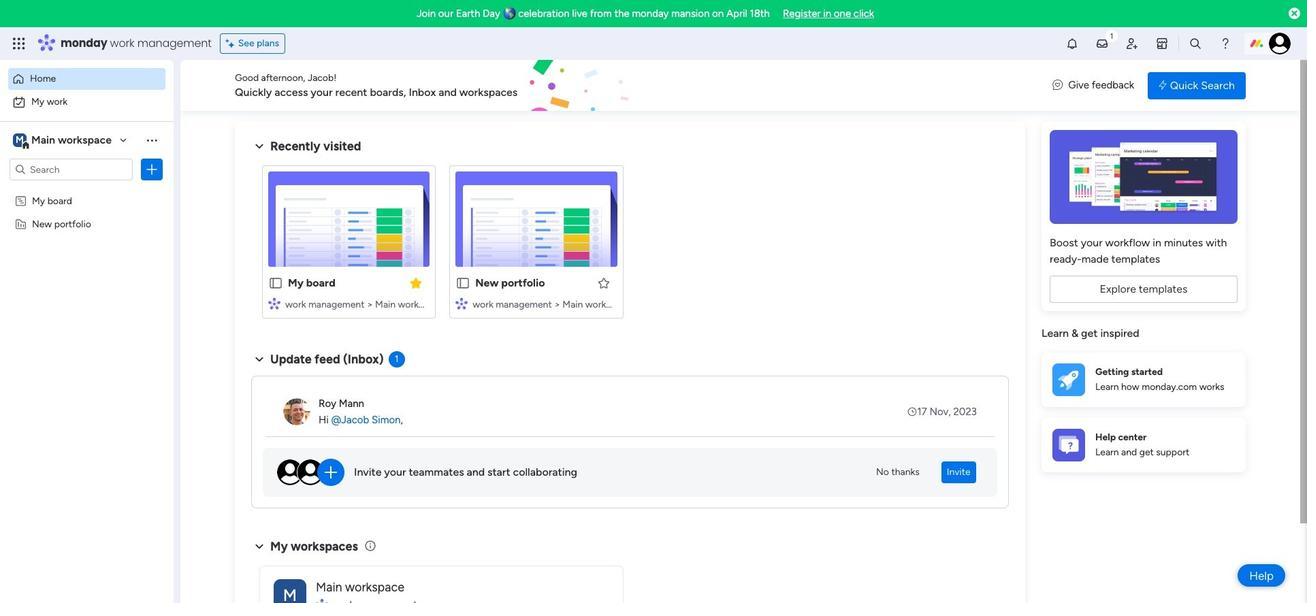 Task type: describe. For each thing, give the bounding box(es) containing it.
jacob simon image
[[1269, 33, 1291, 54]]

public board image
[[456, 276, 471, 291]]

public board image
[[268, 276, 283, 291]]

Search in workspace field
[[29, 162, 114, 177]]

options image
[[145, 163, 159, 176]]

0 horizontal spatial workspace image
[[13, 133, 27, 148]]

close recently visited image
[[251, 138, 268, 155]]

v2 user feedback image
[[1053, 78, 1063, 93]]

select product image
[[12, 37, 26, 50]]

notifications image
[[1065, 37, 1079, 50]]

add to favorites image
[[597, 276, 610, 290]]

monday marketplace image
[[1155, 37, 1169, 50]]

1 image
[[1106, 28, 1118, 43]]

getting started element
[[1042, 352, 1246, 407]]

see plans image
[[226, 36, 238, 51]]

0 vertical spatial option
[[8, 68, 165, 90]]

close my workspaces image
[[251, 538, 268, 555]]

quick search results list box
[[251, 155, 1009, 335]]

close update feed (inbox) image
[[251, 351, 268, 368]]

update feed image
[[1095, 37, 1109, 50]]



Task type: vqa. For each thing, say whether or not it's contained in the screenshot.
Public board image associated with Remove from favorites "image"
yes



Task type: locate. For each thing, give the bounding box(es) containing it.
help image
[[1219, 37, 1232, 50]]

option
[[8, 68, 165, 90], [8, 91, 165, 113], [0, 188, 174, 191]]

remove from favorites image
[[409, 276, 423, 290]]

1 horizontal spatial workspace image
[[274, 579, 306, 603]]

workspace image
[[13, 133, 27, 148], [274, 579, 306, 603]]

templates image image
[[1054, 130, 1234, 224]]

2 vertical spatial option
[[0, 188, 174, 191]]

list box
[[0, 186, 174, 419]]

1 vertical spatial workspace image
[[274, 579, 306, 603]]

workspace options image
[[145, 133, 159, 147]]

v2 bolt switch image
[[1159, 78, 1167, 93]]

roy mann image
[[283, 398, 310, 425]]

invite members image
[[1125, 37, 1139, 50]]

0 vertical spatial workspace image
[[13, 133, 27, 148]]

search everything image
[[1189, 37, 1202, 50]]

1 element
[[388, 351, 405, 368]]

workspace selection element
[[13, 132, 114, 150]]

help center element
[[1042, 418, 1246, 472]]

1 vertical spatial option
[[8, 91, 165, 113]]



